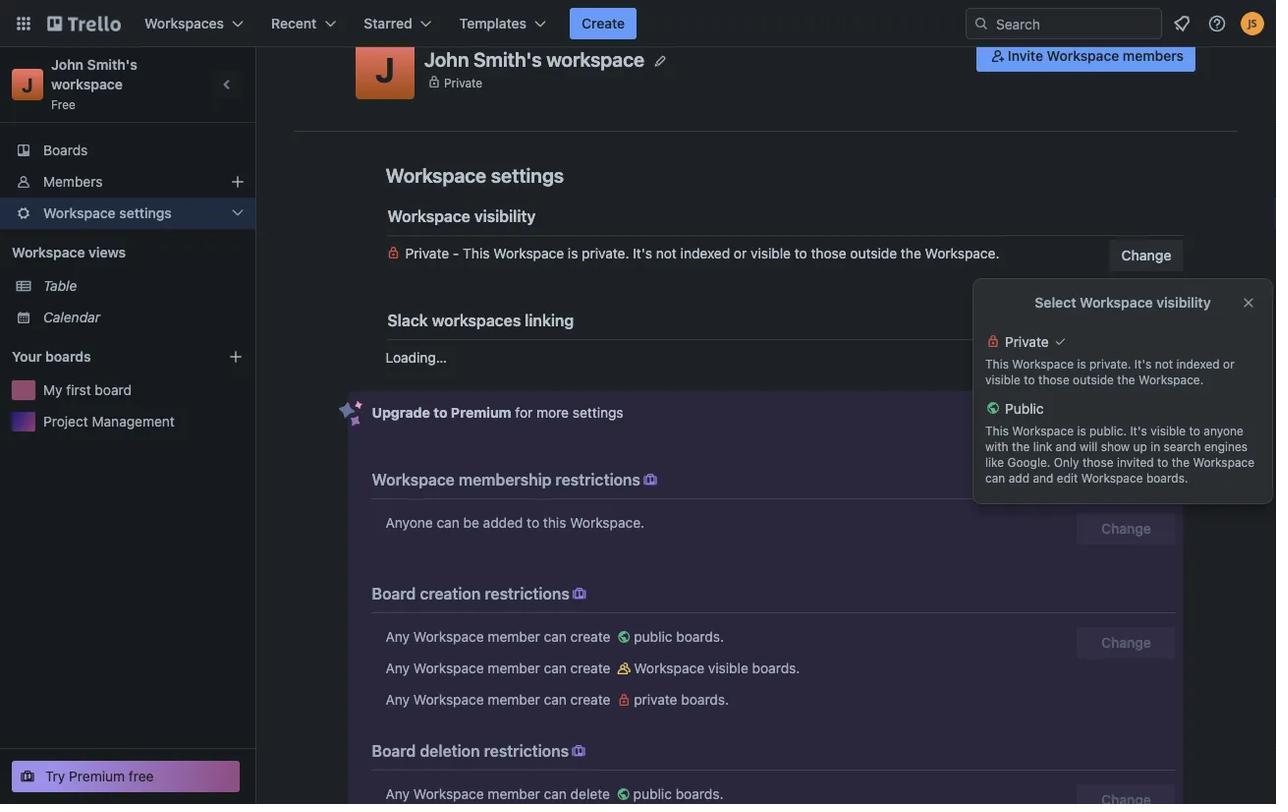 Task type: describe. For each thing, give the bounding box(es) containing it.
premium inside button
[[69, 768, 125, 784]]

free
[[51, 97, 76, 111]]

link
[[1034, 439, 1053, 453]]

workspaces
[[144, 15, 224, 31]]

table
[[43, 278, 77, 294]]

it's inside this workspace is private. it's not indexed or visible to those outside the workspace.
[[1135, 357, 1152, 371]]

workspaces
[[432, 311, 521, 330]]

public boards. for any workspace member can create
[[634, 629, 724, 645]]

public for any workspace member can create
[[634, 629, 673, 645]]

sparkle image
[[339, 401, 363, 427]]

this workspace is private. it's not indexed or visible to those outside the workspace.
[[986, 357, 1235, 386]]

members
[[43, 173, 103, 190]]

workspace visible boards.
[[634, 660, 800, 676]]

change for the top change button
[[1122, 247, 1172, 263]]

0 vertical spatial change button
[[1110, 240, 1184, 271]]

anyone can be added to this workspace.
[[386, 515, 645, 531]]

this inside this workspace is private. it's not indexed or visible to those outside the workspace.
[[986, 357, 1009, 371]]

will
[[1080, 439, 1098, 453]]

with
[[986, 439, 1009, 453]]

j link
[[12, 69, 43, 100]]

this
[[543, 515, 567, 531]]

0 vertical spatial and
[[1056, 439, 1077, 453]]

0 vertical spatial workspace settings
[[386, 163, 564, 186]]

member for public boards. sm icon
[[488, 786, 540, 802]]

the inside this workspace is private. it's not indexed or visible to those outside the workspace.
[[1118, 373, 1136, 386]]

0 vertical spatial outside
[[851, 245, 898, 261]]

membership
[[459, 470, 552, 489]]

public
[[1006, 401, 1044, 417]]

private boards.
[[634, 691, 729, 708]]

john smith's workspace
[[425, 47, 645, 71]]

0 vertical spatial those
[[811, 245, 847, 261]]

try
[[45, 768, 65, 784]]

calendar
[[43, 309, 100, 325]]

to inside this workspace is private. it's not indexed or visible to those outside the workspace.
[[1025, 373, 1036, 386]]

change link
[[1078, 627, 1176, 659]]

j for j link in the left of the page
[[22, 73, 33, 96]]

board for board creation restrictions
[[372, 584, 416, 603]]

project
[[43, 413, 88, 430]]

0 vertical spatial it's
[[633, 245, 653, 261]]

workspaces button
[[133, 8, 256, 39]]

invite
[[1008, 48, 1044, 64]]

restrictions for board creation restrictions
[[485, 584, 570, 603]]

deletion
[[420, 742, 480, 760]]

try premium free button
[[12, 761, 240, 792]]

workspace settings button
[[0, 198, 256, 229]]

-
[[453, 245, 459, 261]]

edit
[[1057, 471, 1079, 485]]

1 member from the top
[[488, 629, 540, 645]]

public boards. for any workspace member can delete
[[634, 786, 724, 802]]

it's inside public this workspace is public. it's visible to anyone with the link and will show up in search engines like google. only those invited to the workspace can add and edit workspace boards.
[[1131, 424, 1148, 437]]

your boards
[[12, 348, 91, 365]]

create for public boards.
[[571, 629, 611, 645]]

visible inside public this workspace is public. it's visible to anyone with the link and will show up in search engines like google. only those invited to the workspace can add and edit workspace boards.
[[1151, 424, 1187, 437]]

search
[[1164, 439, 1202, 453]]

show
[[1102, 439, 1131, 453]]

restrictions for board deletion restrictions
[[484, 742, 569, 760]]

john for john smith's workspace
[[425, 47, 469, 71]]

sm image for workspace visible boards.
[[615, 659, 634, 678]]

upgrade to premium for more settings
[[372, 404, 624, 421]]

slack workspaces linking
[[388, 311, 574, 330]]

indexed inside this workspace is private. it's not indexed or visible to those outside the workspace.
[[1177, 357, 1220, 371]]

free
[[129, 768, 154, 784]]

anyone
[[386, 515, 433, 531]]

0 horizontal spatial not
[[656, 245, 677, 261]]

search image
[[974, 16, 990, 31]]

add board image
[[228, 349, 244, 365]]

board creation restrictions
[[372, 584, 570, 603]]

2 vertical spatial change
[[1102, 634, 1152, 651]]

for
[[515, 404, 533, 421]]

private
[[634, 691, 678, 708]]

your boards with 2 items element
[[12, 345, 199, 369]]

workspace navigation collapse icon image
[[214, 71, 242, 98]]

my first board
[[43, 382, 132, 398]]

workspace. inside this workspace is private. it's not indexed or visible to those outside the workspace.
[[1139, 373, 1204, 386]]

0 horizontal spatial and
[[1033, 471, 1054, 485]]

create for private boards.
[[571, 691, 611, 708]]

board deletion restrictions
[[372, 742, 569, 760]]

john smith (johnsmith38824343) image
[[1241, 12, 1265, 35]]

invited
[[1118, 455, 1155, 469]]

members
[[1123, 48, 1184, 64]]

private - this workspace is private. it's not indexed or visible to those outside the workspace.
[[405, 245, 1000, 261]]

public this workspace is public. it's visible to anyone with the link and will show up in search engines like google. only those invited to the workspace can add and edit workspace boards.
[[986, 401, 1255, 485]]

boards
[[43, 142, 88, 158]]

project management link
[[43, 412, 244, 431]]

any workspace member can delete
[[386, 786, 614, 802]]

workspace visibility
[[388, 207, 536, 226]]

sm image up private
[[615, 627, 634, 647]]

boards link
[[0, 135, 256, 166]]

members link
[[0, 166, 256, 198]]

starred
[[364, 15, 413, 31]]

upgrade button
[[1078, 399, 1176, 431]]

create button
[[570, 8, 637, 39]]

1 horizontal spatial workspace.
[[926, 245, 1000, 261]]

workspace for john smith's workspace
[[547, 47, 645, 71]]

private. inside this workspace is private. it's not indexed or visible to those outside the workspace.
[[1090, 357, 1132, 371]]

delete
[[571, 786, 610, 802]]

invite workspace members
[[1008, 48, 1184, 64]]

board
[[95, 382, 132, 398]]

add
[[1009, 471, 1030, 485]]

engines
[[1205, 439, 1248, 453]]

recent
[[271, 15, 317, 31]]

1 horizontal spatial premium
[[451, 404, 512, 421]]

project management
[[43, 413, 175, 430]]

workspace settings inside popup button
[[43, 205, 172, 221]]

first
[[66, 382, 91, 398]]

public.
[[1090, 424, 1127, 437]]

workspace membership restrictions
[[372, 470, 641, 489]]

anyone
[[1204, 424, 1244, 437]]

only
[[1054, 455, 1080, 469]]

john smith's workspace link
[[51, 57, 141, 92]]



Task type: locate. For each thing, give the bounding box(es) containing it.
1 vertical spatial visibility
[[1157, 294, 1212, 311]]

0 vertical spatial change
[[1122, 247, 1172, 263]]

loading…
[[386, 349, 447, 366]]

j button
[[356, 40, 415, 99]]

sm image down anyone can be added to this workspace.
[[570, 584, 590, 604]]

sm image inside invite workspace members button
[[989, 46, 1008, 66]]

2 vertical spatial create
[[571, 691, 611, 708]]

0 vertical spatial private
[[444, 75, 483, 89]]

workspace inside john smith's workspace free
[[51, 76, 123, 92]]

select
[[1035, 294, 1077, 311]]

workspace up free
[[51, 76, 123, 92]]

1 horizontal spatial workspace settings
[[386, 163, 564, 186]]

0 vertical spatial any workspace member can create
[[386, 629, 615, 645]]

workspace down create button
[[547, 47, 645, 71]]

1 vertical spatial workspace settings
[[43, 205, 172, 221]]

1 vertical spatial workspace
[[51, 76, 123, 92]]

0 vertical spatial is
[[568, 245, 578, 261]]

upgrade
[[372, 404, 430, 421], [1099, 406, 1155, 423]]

1 vertical spatial private
[[405, 245, 449, 261]]

or
[[734, 245, 747, 261], [1224, 357, 1235, 371]]

visible inside this workspace is private. it's not indexed or visible to those outside the workspace.
[[986, 373, 1021, 386]]

smith's
[[474, 47, 542, 71], [87, 57, 138, 73]]

1 board from the top
[[372, 584, 416, 603]]

private.
[[582, 245, 630, 261], [1090, 357, 1132, 371]]

restrictions
[[556, 470, 641, 489], [485, 584, 570, 603], [484, 742, 569, 760]]

1 vertical spatial outside
[[1073, 373, 1115, 386]]

0 horizontal spatial visibility
[[475, 207, 536, 226]]

more
[[537, 404, 569, 421]]

john inside john smith's workspace free
[[51, 57, 84, 73]]

any workspace member can create for private boards.
[[386, 691, 615, 708]]

boards
[[45, 348, 91, 365]]

be
[[463, 515, 480, 531]]

try premium free
[[45, 768, 154, 784]]

1 vertical spatial indexed
[[1177, 357, 1220, 371]]

1 vertical spatial create
[[571, 660, 611, 676]]

smith's down the back to home image at top left
[[87, 57, 138, 73]]

public for any workspace member can delete
[[634, 786, 672, 802]]

2 board from the top
[[372, 742, 416, 760]]

any workspace member can create
[[386, 629, 615, 645], [386, 660, 615, 676], [386, 691, 615, 708]]

your
[[12, 348, 42, 365]]

1 horizontal spatial upgrade
[[1099, 406, 1155, 423]]

2 vertical spatial it's
[[1131, 424, 1148, 437]]

workspace for john smith's workspace free
[[51, 76, 123, 92]]

upgrade up public.
[[1099, 406, 1155, 423]]

1 horizontal spatial workspace
[[547, 47, 645, 71]]

select workspace visibility
[[1035, 294, 1212, 311]]

1 vertical spatial is
[[1078, 357, 1087, 371]]

member for private boards. sm icon
[[488, 691, 540, 708]]

0 horizontal spatial john
[[51, 57, 84, 73]]

change for the bottom change button
[[1102, 520, 1152, 537]]

workspace inside button
[[1047, 48, 1120, 64]]

is up will
[[1078, 424, 1087, 437]]

2 horizontal spatial settings
[[573, 404, 624, 421]]

workspace inside this workspace is private. it's not indexed or visible to those outside the workspace.
[[1013, 357, 1074, 371]]

upgrade for upgrade to premium for more settings
[[372, 404, 430, 421]]

sm image up delete
[[569, 741, 589, 761]]

not inside this workspace is private. it's not indexed or visible to those outside the workspace.
[[1156, 357, 1174, 371]]

settings right more
[[573, 404, 624, 421]]

management
[[92, 413, 175, 430]]

premium right try
[[69, 768, 125, 784]]

public
[[634, 629, 673, 645], [634, 786, 672, 802]]

2 horizontal spatial those
[[1083, 455, 1114, 469]]

restrictions up this
[[556, 470, 641, 489]]

1 vertical spatial and
[[1033, 471, 1054, 485]]

premium left the for
[[451, 404, 512, 421]]

and down 'google.'
[[1033, 471, 1054, 485]]

change
[[1122, 247, 1172, 263], [1102, 520, 1152, 537], [1102, 634, 1152, 651]]

or inside this workspace is private. it's not indexed or visible to those outside the workspace.
[[1224, 357, 1235, 371]]

1 vertical spatial public boards.
[[634, 786, 724, 802]]

0 horizontal spatial private.
[[582, 245, 630, 261]]

1 vertical spatial board
[[372, 742, 416, 760]]

private left -
[[405, 245, 449, 261]]

board
[[372, 584, 416, 603], [372, 742, 416, 760]]

0 vertical spatial workspace
[[547, 47, 645, 71]]

0 vertical spatial public boards.
[[634, 629, 724, 645]]

private
[[444, 75, 483, 89], [405, 245, 449, 261], [1006, 334, 1049, 350]]

1 vertical spatial workspace.
[[1139, 373, 1204, 386]]

2 horizontal spatial workspace.
[[1139, 373, 1204, 386]]

1 horizontal spatial not
[[1156, 357, 1174, 371]]

in
[[1151, 439, 1161, 453]]

can
[[986, 471, 1006, 485], [437, 515, 460, 531], [544, 629, 567, 645], [544, 660, 567, 676], [544, 691, 567, 708], [544, 786, 567, 802]]

0 vertical spatial settings
[[491, 163, 564, 186]]

member for workspace visible boards. sm icon
[[488, 660, 540, 676]]

1 vertical spatial not
[[1156, 357, 1174, 371]]

2 vertical spatial is
[[1078, 424, 1087, 437]]

1 create from the top
[[571, 629, 611, 645]]

public right delete
[[634, 786, 672, 802]]

this
[[463, 245, 490, 261], [986, 357, 1009, 371], [986, 424, 1009, 437]]

like
[[986, 455, 1005, 469]]

john up free
[[51, 57, 84, 73]]

back to home image
[[47, 8, 121, 39]]

0 vertical spatial indexed
[[681, 245, 730, 261]]

board left "deletion"
[[372, 742, 416, 760]]

primary element
[[0, 0, 1277, 47]]

0 vertical spatial or
[[734, 245, 747, 261]]

sm image for private boards.
[[615, 690, 634, 710]]

j for 'j' button
[[376, 49, 395, 90]]

settings
[[491, 163, 564, 186], [119, 205, 172, 221], [573, 404, 624, 421]]

1 horizontal spatial visibility
[[1157, 294, 1212, 311]]

upgrade inside button
[[1099, 406, 1155, 423]]

linking
[[525, 311, 574, 330]]

visible
[[751, 245, 791, 261], [986, 373, 1021, 386], [1151, 424, 1187, 437], [709, 660, 749, 676]]

google.
[[1008, 455, 1051, 469]]

change button down invited
[[1078, 513, 1176, 545]]

1 horizontal spatial indexed
[[1177, 357, 1220, 371]]

change button up select workspace visibility on the right of the page
[[1110, 240, 1184, 271]]

outside inside this workspace is private. it's not indexed or visible to those outside the workspace.
[[1073, 373, 1115, 386]]

1 vertical spatial or
[[1224, 357, 1235, 371]]

smith's for john smith's workspace free
[[87, 57, 138, 73]]

sm image for public boards.
[[614, 784, 634, 804]]

workspace settings down members link
[[43, 205, 172, 221]]

Search field
[[990, 9, 1162, 38]]

j inside button
[[376, 49, 395, 90]]

1 vertical spatial it's
[[1135, 357, 1152, 371]]

3 any from the top
[[386, 691, 410, 708]]

workspace settings up workspace visibility on the top of page
[[386, 163, 564, 186]]

john for john smith's workspace free
[[51, 57, 84, 73]]

starred button
[[352, 8, 444, 39]]

added
[[483, 515, 523, 531]]

1 vertical spatial restrictions
[[485, 584, 570, 603]]

workspace views
[[12, 244, 126, 260]]

0 vertical spatial create
[[571, 629, 611, 645]]

to
[[795, 245, 808, 261], [1025, 373, 1036, 386], [434, 404, 448, 421], [1190, 424, 1201, 437], [1158, 455, 1169, 469], [527, 515, 540, 531]]

sm image down the search image
[[989, 46, 1008, 66]]

settings up workspace visibility on the top of page
[[491, 163, 564, 186]]

templates button
[[448, 8, 558, 39]]

0 vertical spatial private.
[[582, 245, 630, 261]]

3 any workspace member can create from the top
[[386, 691, 615, 708]]

0 horizontal spatial indexed
[[681, 245, 730, 261]]

1 horizontal spatial and
[[1056, 439, 1077, 453]]

1 horizontal spatial or
[[1224, 357, 1235, 371]]

not
[[656, 245, 677, 261], [1156, 357, 1174, 371]]

smith's inside john smith's workspace free
[[87, 57, 138, 73]]

those
[[811, 245, 847, 261], [1039, 373, 1070, 386], [1083, 455, 1114, 469]]

this right -
[[463, 245, 490, 261]]

0 vertical spatial this
[[463, 245, 490, 261]]

create for workspace visible boards.
[[571, 660, 611, 676]]

restrictions up any workspace member can delete at the bottom of the page
[[484, 742, 569, 760]]

1 horizontal spatial john
[[425, 47, 469, 71]]

4 any from the top
[[386, 786, 410, 802]]

those inside public this workspace is public. it's visible to anyone with the link and will show up in search engines like google. only those invited to the workspace can add and edit workspace boards.
[[1083, 455, 1114, 469]]

1 vertical spatial settings
[[119, 205, 172, 221]]

0 notifications image
[[1171, 12, 1194, 35]]

0 vertical spatial restrictions
[[556, 470, 641, 489]]

4 member from the top
[[488, 786, 540, 802]]

1 vertical spatial premium
[[69, 768, 125, 784]]

slack
[[388, 311, 428, 330]]

0 horizontal spatial outside
[[851, 245, 898, 261]]

john
[[425, 47, 469, 71], [51, 57, 84, 73]]

those inside this workspace is private. it's not indexed or visible to those outside the workspace.
[[1039, 373, 1070, 386]]

2 any workspace member can create from the top
[[386, 660, 615, 676]]

this inside public this workspace is public. it's visible to anyone with the link and will show up in search engines like google. only those invited to the workspace can add and edit workspace boards.
[[986, 424, 1009, 437]]

can inside public this workspace is public. it's visible to anyone with the link and will show up in search engines like google. only those invited to the workspace can add and edit workspace boards.
[[986, 471, 1006, 485]]

john down templates
[[425, 47, 469, 71]]

1 horizontal spatial j
[[376, 49, 395, 90]]

0 horizontal spatial or
[[734, 245, 747, 261]]

boards.
[[1147, 471, 1189, 485], [676, 629, 724, 645], [753, 660, 800, 676], [681, 691, 729, 708], [676, 786, 724, 802]]

private down templates
[[444, 75, 483, 89]]

2 create from the top
[[571, 660, 611, 676]]

smith's for john smith's workspace
[[474, 47, 542, 71]]

0 vertical spatial visibility
[[475, 207, 536, 226]]

sm image
[[989, 46, 1008, 66], [570, 584, 590, 604], [615, 627, 634, 647], [569, 741, 589, 761]]

is up upgrade button
[[1078, 357, 1087, 371]]

1 vertical spatial change button
[[1078, 513, 1176, 545]]

1 horizontal spatial settings
[[491, 163, 564, 186]]

public boards. up workspace visible boards.
[[634, 629, 724, 645]]

calendar link
[[43, 308, 244, 327]]

3 create from the top
[[571, 691, 611, 708]]

2 vertical spatial restrictions
[[484, 742, 569, 760]]

1 vertical spatial public
[[634, 786, 672, 802]]

any workspace member can create for workspace visible boards.
[[386, 660, 615, 676]]

my
[[43, 382, 62, 398]]

any
[[386, 629, 410, 645], [386, 660, 410, 676], [386, 691, 410, 708], [386, 786, 410, 802]]

0 vertical spatial not
[[656, 245, 677, 261]]

1 vertical spatial any workspace member can create
[[386, 660, 615, 676]]

the
[[901, 245, 922, 261], [1118, 373, 1136, 386], [1012, 439, 1030, 453], [1172, 455, 1190, 469]]

1 horizontal spatial private.
[[1090, 357, 1132, 371]]

0 vertical spatial premium
[[451, 404, 512, 421]]

0 horizontal spatial premium
[[69, 768, 125, 784]]

1 vertical spatial those
[[1039, 373, 1070, 386]]

0 vertical spatial workspace.
[[926, 245, 1000, 261]]

2 vertical spatial those
[[1083, 455, 1114, 469]]

visibility
[[475, 207, 536, 226], [1157, 294, 1212, 311]]

recent button
[[260, 8, 348, 39]]

workspace.
[[926, 245, 1000, 261], [1139, 373, 1204, 386], [570, 515, 645, 531]]

open information menu image
[[1208, 14, 1228, 33]]

and up only
[[1056, 439, 1077, 453]]

1 horizontal spatial outside
[[1073, 373, 1115, 386]]

restrictions down anyone can be added to this workspace.
[[485, 584, 570, 603]]

private down select
[[1006, 334, 1049, 350]]

board left creation
[[372, 584, 416, 603]]

2 any from the top
[[386, 660, 410, 676]]

workspace
[[1047, 48, 1120, 64], [386, 163, 487, 186], [43, 205, 116, 221], [388, 207, 471, 226], [12, 244, 85, 260], [494, 245, 564, 261], [1080, 294, 1154, 311], [1013, 357, 1074, 371], [1013, 424, 1074, 437], [1194, 455, 1255, 469], [372, 470, 455, 489], [1082, 471, 1144, 485], [414, 629, 484, 645], [414, 660, 484, 676], [634, 660, 705, 676], [414, 691, 484, 708], [414, 786, 484, 802]]

2 vertical spatial this
[[986, 424, 1009, 437]]

public up private
[[634, 629, 673, 645]]

1 vertical spatial this
[[986, 357, 1009, 371]]

any workspace member can create for public boards.
[[386, 629, 615, 645]]

my first board link
[[43, 380, 244, 400]]

2 vertical spatial settings
[[573, 404, 624, 421]]

create
[[582, 15, 625, 31]]

is inside this workspace is private. it's not indexed or visible to those outside the workspace.
[[1078, 357, 1087, 371]]

boards. inside public this workspace is public. it's visible to anyone with the link and will show up in search engines like google. only those invited to the workspace can add and edit workspace boards.
[[1147, 471, 1189, 485]]

this up public
[[986, 357, 1009, 371]]

0 horizontal spatial workspace.
[[570, 515, 645, 531]]

upgrade for upgrade
[[1099, 406, 1155, 423]]

0 horizontal spatial workspace
[[51, 76, 123, 92]]

0 horizontal spatial workspace settings
[[43, 205, 172, 221]]

2 vertical spatial private
[[1006, 334, 1049, 350]]

2 vertical spatial any workspace member can create
[[386, 691, 615, 708]]

this up the with at the right
[[986, 424, 1009, 437]]

smith's down "templates" popup button
[[474, 47, 542, 71]]

sm image
[[641, 470, 661, 489], [615, 659, 634, 678], [615, 690, 634, 710], [614, 784, 634, 804]]

2 member from the top
[[488, 660, 540, 676]]

board for board deletion restrictions
[[372, 742, 416, 760]]

workspace inside popup button
[[43, 205, 116, 221]]

change button
[[1110, 240, 1184, 271], [1078, 513, 1176, 545]]

create
[[571, 629, 611, 645], [571, 660, 611, 676], [571, 691, 611, 708]]

0 vertical spatial board
[[372, 584, 416, 603]]

is inside public this workspace is public. it's visible to anyone with the link and will show up in search engines like google. only those invited to the workspace can add and edit workspace boards.
[[1078, 424, 1087, 437]]

and
[[1056, 439, 1077, 453], [1033, 471, 1054, 485]]

0 horizontal spatial j
[[22, 73, 33, 96]]

0 horizontal spatial smith's
[[87, 57, 138, 73]]

2 vertical spatial workspace.
[[570, 515, 645, 531]]

views
[[89, 244, 126, 260]]

up
[[1134, 439, 1148, 453]]

creation
[[420, 584, 481, 603]]

1 horizontal spatial smith's
[[474, 47, 542, 71]]

table link
[[43, 276, 244, 296]]

1 vertical spatial private.
[[1090, 357, 1132, 371]]

settings inside popup button
[[119, 205, 172, 221]]

0 horizontal spatial upgrade
[[372, 404, 430, 421]]

1 any from the top
[[386, 629, 410, 645]]

premium
[[451, 404, 512, 421], [69, 768, 125, 784]]

restrictions for workspace membership restrictions
[[556, 470, 641, 489]]

john smith's workspace free
[[51, 57, 141, 111]]

public boards. right delete
[[634, 786, 724, 802]]

j left john smith's workspace free
[[22, 73, 33, 96]]

1 horizontal spatial those
[[1039, 373, 1070, 386]]

outside
[[851, 245, 898, 261], [1073, 373, 1115, 386]]

settings down members link
[[119, 205, 172, 221]]

it's
[[633, 245, 653, 261], [1135, 357, 1152, 371], [1131, 424, 1148, 437]]

0 vertical spatial public
[[634, 629, 673, 645]]

close popover image
[[1241, 295, 1257, 311]]

3 member from the top
[[488, 691, 540, 708]]

1 any workspace member can create from the top
[[386, 629, 615, 645]]

upgrade right the sparkle image
[[372, 404, 430, 421]]

0 horizontal spatial settings
[[119, 205, 172, 221]]

j down starred
[[376, 49, 395, 90]]

0 horizontal spatial those
[[811, 245, 847, 261]]

invite workspace members button
[[977, 40, 1196, 72]]

1 vertical spatial change
[[1102, 520, 1152, 537]]

is up linking
[[568, 245, 578, 261]]

templates
[[460, 15, 527, 31]]



Task type: vqa. For each thing, say whether or not it's contained in the screenshot.
the topmost settings
yes



